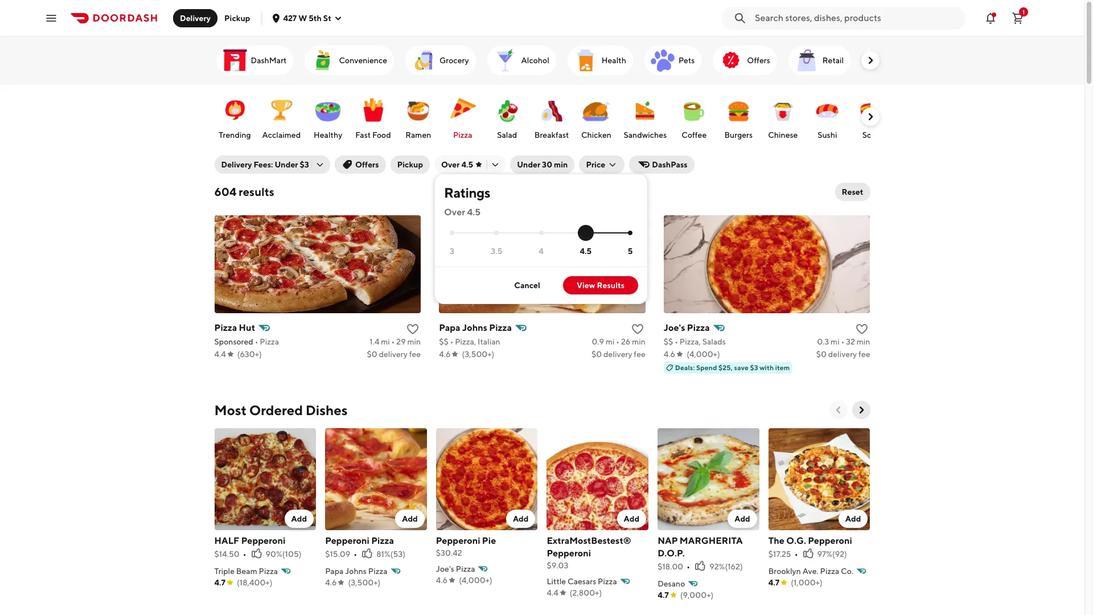 Task type: vqa. For each thing, say whether or not it's contained in the screenshot.
treats
no



Task type: locate. For each thing, give the bounding box(es) containing it.
2 horizontal spatial 4.7
[[769, 578, 780, 587]]

mi right 0.9
[[606, 337, 615, 346]]

johns for 0.9 mi • 26 min
[[462, 322, 487, 333]]

0 horizontal spatial under
[[275, 160, 298, 169]]

(9,000+)
[[680, 590, 714, 599]]

(2,800+)
[[570, 588, 602, 597]]

mi right 1.4
[[381, 337, 390, 346]]

click to add this store to your saved list image
[[631, 322, 645, 336], [856, 322, 869, 336]]

min inside button
[[554, 160, 568, 169]]

1 horizontal spatial 4.7
[[658, 590, 669, 599]]

• down half pepperoni
[[243, 549, 246, 558]]

pickup right delivery button
[[224, 13, 250, 22]]

pizza up $$ • pizza, salads
[[687, 322, 710, 333]]

$18.00 •
[[658, 562, 690, 571]]

1 $​0 from the left
[[367, 350, 377, 359]]

• for $18.00 •
[[687, 562, 690, 571]]

(3,500+)
[[462, 350, 495, 359], [348, 578, 381, 587]]

sponsored
[[214, 337, 253, 346]]

• for $15.09 •
[[354, 549, 357, 558]]

sandwiches
[[624, 130, 667, 140]]

2 horizontal spatial $​0 delivery fee
[[816, 350, 870, 359]]

1 vertical spatial johns
[[345, 566, 367, 576]]

1 horizontal spatial joe's
[[664, 322, 685, 333]]

1 horizontal spatial johns
[[462, 322, 487, 333]]

32
[[846, 337, 855, 346]]

add for nap margherita d.o.p.
[[735, 514, 750, 523]]

1 horizontal spatial under
[[517, 160, 541, 169]]

1 $$ from the left
[[439, 337, 449, 346]]

0 horizontal spatial (4,000+)
[[459, 576, 492, 585]]

pepperoni up "90%(105)" at the left bottom of the page
[[241, 535, 286, 546]]

3 $​0 delivery fee from the left
[[816, 350, 870, 359]]

food
[[372, 130, 391, 140]]

grocery image
[[410, 47, 437, 74]]

under left 30
[[517, 160, 541, 169]]

1 vertical spatial pickup
[[397, 160, 423, 169]]

4.6 down $$ • pizza, italian at left bottom
[[439, 350, 451, 359]]

papa up $$ • pizza, italian at left bottom
[[439, 322, 461, 333]]

over up ratings
[[441, 160, 460, 169]]

1 delivery from the left
[[379, 350, 408, 359]]

• up (630+)
[[255, 337, 258, 346]]

$3
[[300, 160, 309, 169], [750, 363, 758, 372]]

1 horizontal spatial $​0 delivery fee
[[592, 350, 646, 359]]

3 delivery from the left
[[828, 350, 857, 359]]

$3 down acclaimed
[[300, 160, 309, 169]]

cancel
[[514, 281, 540, 290]]

price button
[[579, 155, 625, 174]]

(4,000+) up spend
[[687, 350, 720, 359]]

0 vertical spatial joe's pizza
[[664, 322, 710, 333]]

min down click to add this store to your saved list icon
[[407, 337, 421, 346]]

0 horizontal spatial joe's
[[436, 564, 454, 573]]

0 vertical spatial offers
[[747, 56, 770, 65]]

(3,500+) down the $15.09 •
[[348, 578, 381, 587]]

1 $​0 delivery fee from the left
[[367, 350, 421, 359]]

$15.09 •
[[325, 549, 357, 558]]

2 fee from the left
[[634, 350, 646, 359]]

0 horizontal spatial pickup button
[[218, 9, 257, 27]]

4.7 down the 'brooklyn'
[[769, 578, 780, 587]]

2 $​0 delivery fee from the left
[[592, 350, 646, 359]]

3 mi from the left
[[831, 337, 840, 346]]

4.6 up deals: at right bottom
[[664, 350, 675, 359]]

1 vertical spatial pickup button
[[390, 155, 430, 174]]

pizza hut
[[214, 322, 255, 333]]

pepperoni inside extramostbestest® pepperoni $9.03
[[547, 548, 591, 558]]

6 add from the left
[[846, 514, 861, 523]]

1 vertical spatial next button of carousel image
[[865, 111, 876, 122]]

0 vertical spatial 4.4
[[214, 350, 226, 359]]

0.9 mi • 26 min
[[592, 337, 646, 346]]

3 fee from the left
[[859, 350, 870, 359]]

brooklyn ave. pizza co.
[[769, 566, 854, 576]]

• for $17.25 •
[[795, 549, 798, 558]]

1 vertical spatial joe's
[[436, 564, 454, 573]]

add
[[291, 514, 307, 523], [402, 514, 418, 523], [513, 514, 529, 523], [624, 514, 640, 523], [735, 514, 750, 523], [846, 514, 861, 523]]

0 horizontal spatial $​0
[[367, 350, 377, 359]]

alcohol image
[[492, 47, 519, 74]]

next button of carousel image
[[865, 55, 876, 66], [865, 111, 876, 122]]

4.6
[[439, 350, 451, 359], [664, 350, 675, 359], [436, 576, 448, 585], [325, 578, 337, 587]]

2 under from the left
[[517, 160, 541, 169]]

pickup for leftmost pickup button
[[224, 13, 250, 22]]

2 horizontal spatial delivery
[[828, 350, 857, 359]]

0 vertical spatial 4.5
[[461, 160, 473, 169]]

fee down 0.3 mi • 32 min at the bottom of page
[[859, 350, 870, 359]]

Store search: begin typing to search for stores available on DoorDash text field
[[755, 12, 959, 24]]

delivery for delivery
[[180, 13, 211, 22]]

0.3 mi • 32 min
[[817, 337, 870, 346]]

johns up $$ • pizza, italian at left bottom
[[462, 322, 487, 333]]

0 vertical spatial pickup button
[[218, 9, 257, 27]]

min for papa johns pizza
[[632, 337, 646, 346]]

retail image
[[793, 47, 820, 74]]

under 30 min button
[[510, 155, 575, 174]]

0 horizontal spatial delivery
[[180, 13, 211, 22]]

$​0 delivery fee down the 1.4 mi • 29 min
[[367, 350, 421, 359]]

$14.50
[[214, 549, 240, 558]]

$​0 down 0.9
[[592, 350, 602, 359]]

offers down fast
[[355, 160, 379, 169]]

0 vertical spatial (3,500+)
[[462, 350, 495, 359]]

1 horizontal spatial offers
[[747, 56, 770, 65]]

0 vertical spatial joe's
[[664, 322, 685, 333]]

$3 left with at the right of the page
[[750, 363, 758, 372]]

joe's
[[664, 322, 685, 333], [436, 564, 454, 573]]

dashmart
[[251, 56, 287, 65]]

0 horizontal spatial joe's pizza
[[436, 564, 475, 573]]

1 add from the left
[[291, 514, 307, 523]]

add button
[[284, 509, 314, 528], [284, 509, 314, 528], [395, 509, 425, 528], [506, 509, 536, 528], [506, 509, 536, 528], [617, 509, 646, 528], [728, 509, 757, 528], [728, 509, 757, 528], [839, 509, 868, 528], [839, 509, 868, 528]]

co.
[[841, 566, 854, 576]]

3.5
[[491, 246, 503, 256]]

1 pizza, from the left
[[455, 337, 476, 346]]

trending
[[219, 130, 251, 140]]

1 vertical spatial offers
[[355, 160, 379, 169]]

over 4.5 up ratings
[[441, 160, 473, 169]]

$​0 delivery fee
[[367, 350, 421, 359], [592, 350, 646, 359], [816, 350, 870, 359]]

• down o.g.
[[795, 549, 798, 558]]

previous button of carousel image
[[833, 404, 844, 416]]

4.5
[[461, 160, 473, 169], [467, 207, 481, 218], [580, 246, 592, 256]]

4.7 down triple
[[214, 578, 226, 587]]

delivery down the 1.4 mi • 29 min
[[379, 350, 408, 359]]

delivery for joe's pizza
[[828, 350, 857, 359]]

3 $​0 from the left
[[816, 350, 827, 359]]

1 horizontal spatial joe's pizza
[[664, 322, 710, 333]]

0 horizontal spatial 4.4
[[214, 350, 226, 359]]

min right 32
[[857, 337, 870, 346]]

pickup button up dashmart icon
[[218, 9, 257, 27]]

1 vertical spatial papa
[[325, 566, 344, 576]]

2 items, open order cart image
[[1011, 11, 1025, 25]]

1 vertical spatial joe's pizza
[[436, 564, 475, 573]]

4.5 up view at the top right
[[580, 246, 592, 256]]

grocery
[[440, 56, 469, 65]]

chicken
[[581, 130, 612, 140]]

joe's up $$ • pizza, salads
[[664, 322, 685, 333]]

1 vertical spatial delivery
[[221, 160, 252, 169]]

1 vertical spatial papa johns pizza
[[325, 566, 388, 576]]

1 horizontal spatial click to add this store to your saved list image
[[856, 322, 869, 336]]

1 horizontal spatial (4,000+)
[[687, 350, 720, 359]]

retail link
[[789, 46, 851, 75]]

0 horizontal spatial offers
[[355, 160, 379, 169]]

min right 30
[[554, 160, 568, 169]]

pizza
[[453, 130, 472, 140], [214, 322, 237, 333], [489, 322, 512, 333], [687, 322, 710, 333], [260, 337, 279, 346], [371, 535, 394, 546], [456, 564, 475, 573], [259, 566, 278, 576], [368, 566, 388, 576], [820, 566, 840, 576], [598, 577, 617, 586]]

healthy
[[314, 130, 342, 140]]

papa down the '$15.09'
[[325, 566, 344, 576]]

1 horizontal spatial delivery
[[221, 160, 252, 169]]

1 horizontal spatial 4.4
[[547, 588, 559, 597]]

$$
[[439, 337, 449, 346], [664, 337, 673, 346]]

pizza, for pizza
[[680, 337, 701, 346]]

papa johns pizza down the $15.09 •
[[325, 566, 388, 576]]

pepperoni up the $15.09 •
[[325, 535, 370, 546]]

pickup button
[[218, 9, 257, 27], [390, 155, 430, 174]]

$9.03
[[547, 561, 569, 570]]

0 vertical spatial delivery
[[180, 13, 211, 22]]

pizza up 81%(53) on the bottom left of page
[[371, 535, 394, 546]]

1 vertical spatial 4.4
[[547, 588, 559, 597]]

2 pizza, from the left
[[680, 337, 701, 346]]

fee for papa johns pizza
[[634, 350, 646, 359]]

$​0 down 1.4
[[367, 350, 377, 359]]

1 horizontal spatial pickup
[[397, 160, 423, 169]]

1 horizontal spatial $​0
[[592, 350, 602, 359]]

0 vertical spatial papa
[[439, 322, 461, 333]]

pepperoni up '$30.42'
[[436, 535, 480, 546]]

delivery down 0.3 mi • 32 min at the bottom of page
[[828, 350, 857, 359]]

2 $$ from the left
[[664, 337, 673, 346]]

pizza, left salads at the bottom right
[[680, 337, 701, 346]]

dashpass button
[[629, 155, 695, 174]]

pets link
[[645, 46, 702, 75]]

1 vertical spatial (4,000+)
[[459, 576, 492, 585]]

over 4.5
[[441, 160, 473, 169], [444, 207, 481, 218]]

4.7 for the o.g. pepperoni
[[769, 578, 780, 587]]

1 under from the left
[[275, 160, 298, 169]]

0 horizontal spatial click to add this store to your saved list image
[[631, 322, 645, 336]]

$$ right 26
[[664, 337, 673, 346]]

• up deals: at right bottom
[[675, 337, 678, 346]]

0 horizontal spatial delivery
[[379, 350, 408, 359]]

$17.25 •
[[769, 549, 798, 558]]

0 horizontal spatial 4.7
[[214, 578, 226, 587]]

brooklyn
[[769, 566, 801, 576]]

3 add from the left
[[513, 514, 529, 523]]

0 horizontal spatial (3,500+)
[[348, 578, 381, 587]]

1 click to add this store to your saved list image from the left
[[631, 322, 645, 336]]

1 horizontal spatial $$
[[664, 337, 673, 346]]

mi right 0.3
[[831, 337, 840, 346]]

pie
[[482, 535, 496, 546]]

next button of carousel image up soup
[[865, 111, 876, 122]]

fee down the 1.4 mi • 29 min
[[409, 350, 421, 359]]

st
[[323, 13, 331, 22]]

0 vertical spatial $3
[[300, 160, 309, 169]]

papa
[[439, 322, 461, 333], [325, 566, 344, 576]]

convenience image
[[309, 47, 337, 74]]

0 horizontal spatial pickup
[[224, 13, 250, 22]]

most ordered dishes
[[214, 402, 348, 418]]

2 horizontal spatial fee
[[859, 350, 870, 359]]

o.g.
[[787, 535, 806, 546]]

0 horizontal spatial $​0 delivery fee
[[367, 350, 421, 359]]

29
[[396, 337, 406, 346]]

under
[[275, 160, 298, 169], [517, 160, 541, 169]]

ratings
[[444, 185, 490, 200]]

$$ for papa
[[439, 337, 449, 346]]

4.4 down 'sponsored'
[[214, 350, 226, 359]]

$​0 delivery fee down 0.3 mi • 32 min at the bottom of page
[[816, 350, 870, 359]]

papa johns pizza for (3,500+)
[[325, 566, 388, 576]]

desano
[[658, 579, 685, 588]]

acclaimed
[[262, 130, 301, 140]]

joe's pizza down '$30.42'
[[436, 564, 475, 573]]

click to add this store to your saved list image for joe's pizza
[[856, 322, 869, 336]]

pickup down the ramen
[[397, 160, 423, 169]]

1 horizontal spatial papa
[[439, 322, 461, 333]]

2 next button of carousel image from the top
[[865, 111, 876, 122]]

26
[[621, 337, 631, 346]]

catering image
[[867, 47, 894, 74]]

2 delivery from the left
[[604, 350, 632, 359]]

2 click to add this store to your saved list image from the left
[[856, 322, 869, 336]]

0 horizontal spatial papa
[[325, 566, 344, 576]]

offers right offers icon
[[747, 56, 770, 65]]

pepperoni up $9.03
[[547, 548, 591, 558]]

health
[[602, 56, 626, 65]]

2 $​0 from the left
[[592, 350, 602, 359]]

min right 26
[[632, 337, 646, 346]]

1 horizontal spatial delivery
[[604, 350, 632, 359]]

0 vertical spatial papa johns pizza
[[439, 322, 512, 333]]

4.7 down desano
[[658, 590, 669, 599]]

(3,500+) down $$ • pizza, italian at left bottom
[[462, 350, 495, 359]]

pizza up (2,800+)
[[598, 577, 617, 586]]

min for joe's pizza
[[857, 337, 870, 346]]

under 30 min
[[517, 160, 568, 169]]

0 vertical spatial over 4.5
[[441, 160, 473, 169]]

$$ right 29
[[439, 337, 449, 346]]

0 vertical spatial johns
[[462, 322, 487, 333]]

pickup
[[224, 13, 250, 22], [397, 160, 423, 169]]

over up 3 stars and over icon
[[444, 207, 465, 218]]

delivery inside button
[[180, 13, 211, 22]]

5 add from the left
[[735, 514, 750, 523]]

• left italian
[[450, 337, 454, 346]]

fee down 0.9 mi • 26 min
[[634, 350, 646, 359]]

pepperoni
[[241, 535, 286, 546], [325, 535, 370, 546], [436, 535, 480, 546], [808, 535, 852, 546], [547, 548, 591, 558]]

2 horizontal spatial mi
[[831, 337, 840, 346]]

1 fee from the left
[[409, 350, 421, 359]]

click to add this store to your saved list image up 0.9 mi • 26 min
[[631, 322, 645, 336]]

4.4 down 'little'
[[547, 588, 559, 597]]

0 horizontal spatial johns
[[345, 566, 367, 576]]

open menu image
[[44, 11, 58, 25]]

papa johns pizza for 0.9 mi • 26 min
[[439, 322, 512, 333]]

pets
[[679, 56, 695, 65]]

0 horizontal spatial papa johns pizza
[[325, 566, 388, 576]]

mi
[[381, 337, 390, 346], [606, 337, 615, 346], [831, 337, 840, 346]]

pizza, left italian
[[455, 337, 476, 346]]

joe's down '$30.42'
[[436, 564, 454, 573]]

pizza,
[[455, 337, 476, 346], [680, 337, 701, 346]]

pizza up italian
[[489, 322, 512, 333]]

4 add from the left
[[624, 514, 640, 523]]

delivery
[[379, 350, 408, 359], [604, 350, 632, 359], [828, 350, 857, 359]]

reset button
[[835, 183, 870, 201]]

next button of carousel image right "retail"
[[865, 55, 876, 66]]

0 vertical spatial next button of carousel image
[[865, 55, 876, 66]]

offers inside offers 'link'
[[747, 56, 770, 65]]

0 vertical spatial over
[[441, 160, 460, 169]]

delivery
[[180, 13, 211, 22], [221, 160, 252, 169]]

1 horizontal spatial pickup button
[[390, 155, 430, 174]]

0 horizontal spatial $$
[[439, 337, 449, 346]]

over 4.5 inside button
[[441, 160, 473, 169]]

pickup button down the ramen
[[390, 155, 430, 174]]

2 horizontal spatial $​0
[[816, 350, 827, 359]]

$15.09
[[325, 549, 350, 558]]

1 button
[[1007, 7, 1030, 29]]

joe's pizza up $$ • pizza, salads
[[664, 322, 710, 333]]

(4,000+)
[[687, 350, 720, 359], [459, 576, 492, 585]]

0 horizontal spatial mi
[[381, 337, 390, 346]]

1.4
[[370, 337, 380, 346]]

0 horizontal spatial pizza,
[[455, 337, 476, 346]]

4.7
[[214, 578, 226, 587], [769, 578, 780, 587], [658, 590, 669, 599]]

chinese
[[768, 130, 798, 140]]

•
[[255, 337, 258, 346], [392, 337, 395, 346], [450, 337, 454, 346], [616, 337, 620, 346], [675, 337, 678, 346], [841, 337, 845, 346], [243, 549, 246, 558], [354, 549, 357, 558], [795, 549, 798, 558], [687, 562, 690, 571]]

1 vertical spatial $3
[[750, 363, 758, 372]]

add for half pepperoni
[[291, 514, 307, 523]]

1 horizontal spatial fee
[[634, 350, 646, 359]]

4.4 for (630+)
[[214, 350, 226, 359]]

1 horizontal spatial pizza,
[[680, 337, 701, 346]]

4.5 inside button
[[461, 160, 473, 169]]

delivery down 0.9 mi • 26 min
[[604, 350, 632, 359]]

click to add this store to your saved list image up 0.3 mi • 32 min at the bottom of page
[[856, 322, 869, 336]]

• right $18.00
[[687, 562, 690, 571]]

offers
[[747, 56, 770, 65], [355, 160, 379, 169]]

1 horizontal spatial mi
[[606, 337, 615, 346]]

0 horizontal spatial fee
[[409, 350, 421, 359]]

4.5 up ratings
[[461, 160, 473, 169]]

1 horizontal spatial papa johns pizza
[[439, 322, 512, 333]]

delivery for delivery fees: under $3
[[221, 160, 252, 169]]

papa johns pizza up $$ • pizza, italian at left bottom
[[439, 322, 512, 333]]

$​0 delivery fee down 0.9 mi • 26 min
[[592, 350, 646, 359]]

(4,000+) down pepperoni pie $30.42
[[459, 576, 492, 585]]

0 vertical spatial pickup
[[224, 13, 250, 22]]

johns down the $15.09 •
[[345, 566, 367, 576]]

1 mi from the left
[[381, 337, 390, 346]]

$​0 for papa johns pizza
[[592, 350, 602, 359]]

joe's pizza for 0.3 mi • 32 min
[[664, 322, 710, 333]]

under right 'fees:'
[[275, 160, 298, 169]]

$​0 down 0.3
[[816, 350, 827, 359]]

427 w 5th st button
[[272, 13, 343, 22]]

2 mi from the left
[[606, 337, 615, 346]]

• down pepperoni pizza
[[354, 549, 357, 558]]

4.5 down ratings
[[467, 207, 481, 218]]

fees:
[[254, 160, 273, 169]]

1 horizontal spatial $3
[[750, 363, 758, 372]]

over 4.5 down ratings
[[444, 207, 481, 218]]



Task type: describe. For each thing, give the bounding box(es) containing it.
price
[[586, 160, 606, 169]]

1
[[1023, 8, 1025, 15]]

• for $$ • pizza, italian
[[450, 337, 454, 346]]

salads
[[703, 337, 726, 346]]

1 vertical spatial over
[[444, 207, 465, 218]]

dashmart image
[[221, 47, 249, 74]]

little
[[547, 577, 566, 586]]

alcohol
[[521, 56, 549, 65]]

fast food
[[355, 130, 391, 140]]

view results button
[[563, 276, 638, 294]]

joe's for (4,000+)
[[436, 564, 454, 573]]

fast
[[355, 130, 371, 140]]

(18,400+)
[[237, 578, 272, 587]]

427
[[283, 13, 297, 22]]

joe's pizza for (4,000+)
[[436, 564, 475, 573]]

sponsored • pizza
[[214, 337, 279, 346]]

pepperoni up the 97%(92)
[[808, 535, 852, 546]]

2 add from the left
[[402, 514, 418, 523]]

mi for papa johns pizza
[[606, 337, 615, 346]]

the
[[769, 535, 785, 546]]

delivery for pizza hut
[[379, 350, 408, 359]]

0.3
[[817, 337, 829, 346]]

delivery for papa johns pizza
[[604, 350, 632, 359]]

ramen
[[406, 130, 431, 140]]

save
[[734, 363, 749, 372]]

view
[[577, 281, 595, 290]]

health link
[[568, 46, 633, 75]]

reset
[[842, 187, 864, 196]]

with
[[760, 363, 774, 372]]

beam
[[236, 566, 257, 576]]

caesars
[[568, 577, 596, 586]]

pizza up over 4.5 button
[[453, 130, 472, 140]]

ordered
[[249, 402, 303, 418]]

• left 32
[[841, 337, 845, 346]]

pizza up 'sponsored'
[[214, 322, 237, 333]]

$17.25
[[769, 549, 791, 558]]

d.o.p.
[[658, 548, 685, 558]]

notification bell image
[[984, 11, 998, 25]]

add for pepperoni pie
[[513, 514, 529, 523]]

(1,000+)
[[791, 578, 823, 587]]

joe's for 0.3 mi • 32 min
[[664, 322, 685, 333]]

triple
[[214, 566, 235, 576]]

johns for (3,500+)
[[345, 566, 367, 576]]

$$ • pizza, italian
[[439, 337, 500, 346]]

fee for pizza hut
[[409, 350, 421, 359]]

5th
[[309, 13, 322, 22]]

4.7 for half pepperoni
[[214, 578, 226, 587]]

pizza down 81%(53) on the bottom left of page
[[368, 566, 388, 576]]

acclaimed link
[[260, 91, 303, 143]]

• for $$ • pizza, salads
[[675, 337, 678, 346]]

nap margherita d.o.p.
[[658, 535, 743, 558]]

little caesars pizza
[[547, 577, 617, 586]]

$$ for joe's
[[664, 337, 673, 346]]

5
[[628, 246, 633, 256]]

next button of carousel image
[[856, 404, 867, 416]]

4.4 for (2,800+)
[[547, 588, 559, 597]]

90%(105)
[[266, 549, 302, 558]]

spend
[[696, 363, 717, 372]]

4.7 for nap margherita d.o.p.
[[658, 590, 669, 599]]

min for pizza hut
[[407, 337, 421, 346]]

offers image
[[718, 47, 745, 74]]

extramostbestest®
[[547, 535, 631, 546]]

under inside button
[[517, 160, 541, 169]]

$​0 delivery fee for papa johns pizza
[[592, 350, 646, 359]]

trending link
[[216, 91, 254, 143]]

ave.
[[803, 566, 819, 576]]

4.6 down '$30.42'
[[436, 576, 448, 585]]

pepperoni pie $30.42
[[436, 535, 496, 557]]

97%(92)
[[817, 549, 847, 558]]

4
[[539, 246, 544, 256]]

italian
[[478, 337, 500, 346]]

3
[[450, 246, 454, 256]]

dishes
[[306, 402, 348, 418]]

results
[[239, 185, 274, 198]]

pizza down pepperoni pie $30.42
[[456, 564, 475, 573]]

0 horizontal spatial $3
[[300, 160, 309, 169]]

half pepperoni
[[214, 535, 286, 546]]

offers inside offers button
[[355, 160, 379, 169]]

0 vertical spatial (4,000+)
[[687, 350, 720, 359]]

hut
[[239, 322, 255, 333]]

sushi
[[818, 130, 837, 140]]

81%(53)
[[377, 549, 406, 558]]

4 stars and over image
[[539, 231, 544, 235]]

half
[[214, 535, 239, 546]]

$​0 for pizza hut
[[367, 350, 377, 359]]

click to add this store to your saved list image for papa johns pizza
[[631, 322, 645, 336]]

3 stars and over image
[[450, 231, 454, 235]]

pets image
[[649, 47, 676, 74]]

deals: spend $25, save $3 with item
[[675, 363, 790, 372]]

retail
[[823, 56, 844, 65]]

fee for joe's pizza
[[859, 350, 870, 359]]

most
[[214, 402, 247, 418]]

pizza up (630+)
[[260, 337, 279, 346]]

cancel button
[[501, 276, 554, 294]]

pizza, for johns
[[455, 337, 476, 346]]

2 vertical spatial 4.5
[[580, 246, 592, 256]]

1 vertical spatial (3,500+)
[[348, 578, 381, 587]]

nap
[[658, 535, 678, 546]]

offers link
[[713, 46, 777, 75]]

mi for pizza hut
[[381, 337, 390, 346]]

deals:
[[675, 363, 695, 372]]

papa for 0.9 mi • 26 min
[[439, 322, 461, 333]]

health image
[[572, 47, 600, 74]]

pizza up (18,400+)
[[259, 566, 278, 576]]

• left 26
[[616, 337, 620, 346]]

$​0 delivery fee for joe's pizza
[[816, 350, 870, 359]]

pickup for pickup button to the right
[[397, 160, 423, 169]]

over inside button
[[441, 160, 460, 169]]

3.5 stars and over image
[[494, 231, 499, 235]]

$​0 for joe's pizza
[[816, 350, 827, 359]]

pizza down the 97%(92)
[[820, 566, 840, 576]]

convenience link
[[305, 46, 394, 75]]

604 results
[[214, 185, 274, 198]]

• for $14.50 •
[[243, 549, 246, 558]]

pepperoni pizza
[[325, 535, 394, 546]]

extramostbestest® pepperoni $9.03
[[547, 535, 631, 570]]

1 vertical spatial 4.5
[[467, 207, 481, 218]]

$25,
[[719, 363, 733, 372]]

margherita
[[680, 535, 743, 546]]

over 4.5 button
[[435, 155, 506, 174]]

add for the o.g. pepperoni
[[846, 514, 861, 523]]

$​0 delivery fee for pizza hut
[[367, 350, 421, 359]]

dashpass
[[652, 160, 688, 169]]

0.9
[[592, 337, 604, 346]]

1 next button of carousel image from the top
[[865, 55, 876, 66]]

1 horizontal spatial (3,500+)
[[462, 350, 495, 359]]

pepperoni inside pepperoni pie $30.42
[[436, 535, 480, 546]]

1.4 mi • 29 min
[[370, 337, 421, 346]]

delivery fees: under $3
[[221, 160, 309, 169]]

1 vertical spatial over 4.5
[[444, 207, 481, 218]]

30
[[542, 160, 552, 169]]

delivery button
[[173, 9, 218, 27]]

item
[[775, 363, 790, 372]]

dashmart link
[[217, 46, 294, 75]]

5 stars and over image
[[628, 231, 633, 235]]

click to add this store to your saved list image
[[406, 322, 420, 336]]

papa for (3,500+)
[[325, 566, 344, 576]]

mi for joe's pizza
[[831, 337, 840, 346]]

4.6 down the '$15.09'
[[325, 578, 337, 587]]

• left 29
[[392, 337, 395, 346]]

coffee
[[682, 130, 707, 140]]

the o.g. pepperoni
[[769, 535, 852, 546]]

• for sponsored • pizza
[[255, 337, 258, 346]]



